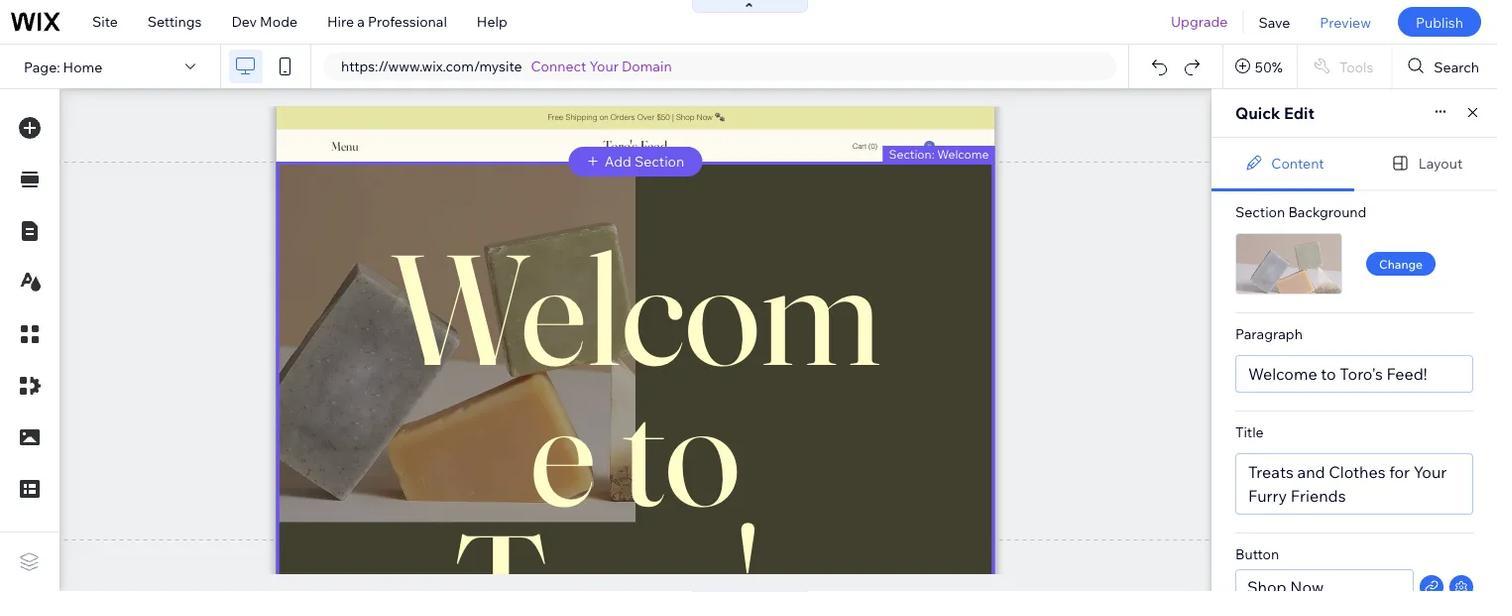 Task type: locate. For each thing, give the bounding box(es) containing it.
section: welcome
[[889, 146, 989, 161], [889, 146, 989, 161]]

section:
[[889, 146, 935, 161], [889, 146, 935, 161]]

1 vertical spatial section
[[1236, 203, 1286, 221]]

hire
[[327, 13, 354, 30]]

0 vertical spatial your
[[590, 58, 619, 75]]

preview
[[1320, 13, 1372, 30]]

50%
[[1255, 58, 1283, 75]]

mode
[[260, 13, 298, 30]]

1 horizontal spatial section
[[1236, 203, 1286, 221]]

domain
[[622, 58, 672, 75]]

upgrade
[[1171, 13, 1228, 30]]

None text field
[[1236, 569, 1414, 592]]

0 horizontal spatial section
[[635, 153, 685, 170]]

paragraph
[[1236, 325, 1303, 343]]

help
[[477, 13, 508, 30]]

welcome
[[937, 146, 989, 161], [937, 146, 989, 161], [1249, 364, 1318, 384]]

section
[[635, 153, 685, 170], [1236, 203, 1286, 221]]

site
[[92, 13, 118, 30]]

add section
[[605, 153, 685, 170]]

title
[[1236, 423, 1264, 441]]

change button
[[1367, 252, 1436, 276]]

section background
[[1236, 203, 1367, 221]]

https://www.wix.com/mysite connect your domain
[[341, 58, 672, 75]]

professional
[[368, 13, 447, 30]]

your
[[590, 58, 619, 75], [1414, 462, 1447, 482]]

furry
[[1249, 486, 1288, 506]]

background
[[1289, 203, 1367, 221]]

0 horizontal spatial your
[[590, 58, 619, 75]]

connect
[[531, 58, 587, 75]]

50% button
[[1224, 45, 1297, 88]]

button
[[1236, 545, 1280, 563]]

welcome to toro's feed!
[[1249, 364, 1428, 384]]

section right "add"
[[635, 153, 685, 170]]

and
[[1298, 462, 1326, 482]]

for
[[1390, 462, 1410, 482]]

1 horizontal spatial your
[[1414, 462, 1447, 482]]

home
[[63, 58, 102, 75]]

1 vertical spatial your
[[1414, 462, 1447, 482]]

save
[[1259, 13, 1291, 30]]

0 vertical spatial section
[[635, 153, 685, 170]]

your left domain
[[590, 58, 619, 75]]

edit
[[1284, 103, 1315, 123]]

search button
[[1393, 45, 1498, 88]]

a
[[357, 13, 365, 30]]

to
[[1321, 364, 1336, 384]]

toro's
[[1340, 364, 1383, 384]]

treats
[[1249, 462, 1294, 482]]

section down content at the top of the page
[[1236, 203, 1286, 221]]

https://www.wix.com/mysite
[[341, 58, 522, 75]]

your right for on the bottom right of page
[[1414, 462, 1447, 482]]



Task type: describe. For each thing, give the bounding box(es) containing it.
settings
[[148, 13, 202, 30]]

add
[[605, 153, 632, 170]]

layout
[[1419, 154, 1463, 172]]

tools
[[1340, 58, 1374, 75]]

your inside treats and clothes for your furry friends
[[1414, 462, 1447, 482]]

clothes
[[1329, 462, 1386, 482]]

add section button
[[569, 147, 702, 177]]

content
[[1272, 154, 1325, 172]]

dev mode
[[231, 13, 298, 30]]

hire a professional
[[327, 13, 447, 30]]

publish button
[[1398, 7, 1482, 37]]

feed!
[[1387, 364, 1428, 384]]

tools button
[[1298, 45, 1392, 88]]

search
[[1434, 58, 1480, 75]]

friends
[[1291, 486, 1346, 506]]

section inside button
[[635, 153, 685, 170]]

quick
[[1236, 103, 1281, 123]]

quick edit
[[1236, 103, 1315, 123]]

publish
[[1416, 13, 1464, 30]]

dev
[[231, 13, 257, 30]]

treats and clothes for your furry friends
[[1249, 462, 1447, 506]]

change
[[1380, 256, 1423, 271]]

save button
[[1244, 0, 1305, 44]]

preview button
[[1305, 0, 1386, 44]]



Task type: vqa. For each thing, say whether or not it's contained in the screenshot.
6
no



